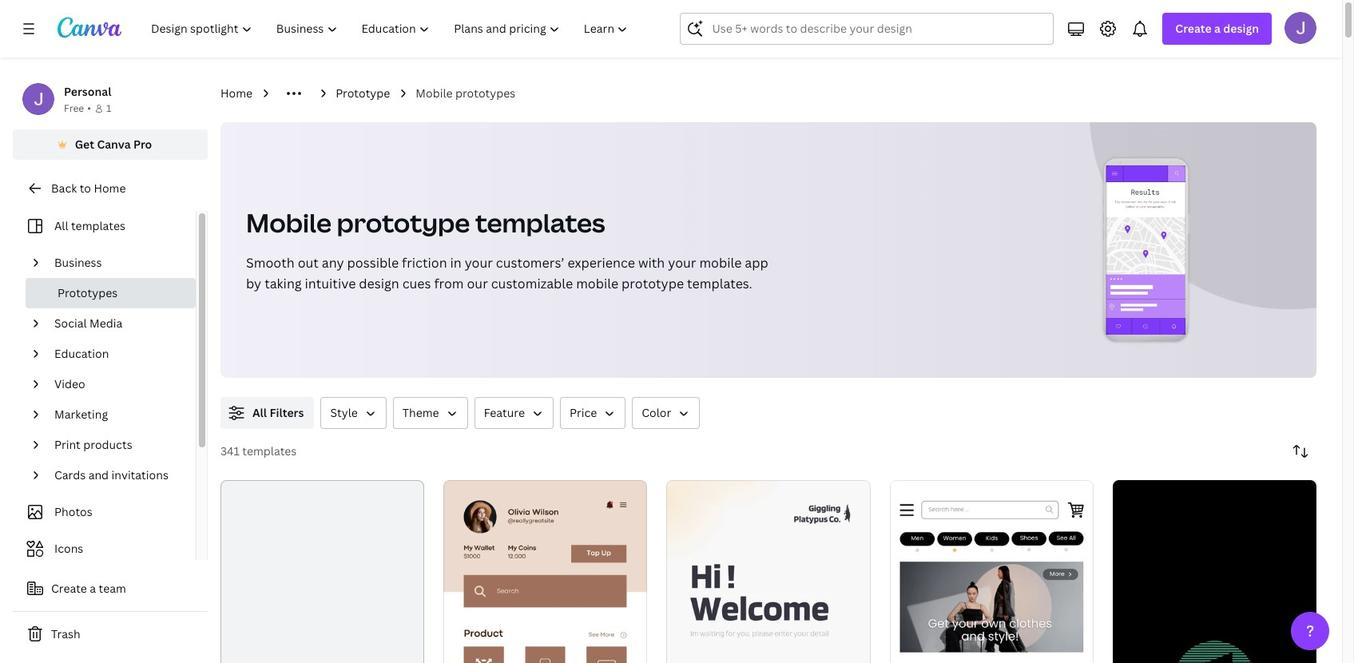 Task type: locate. For each thing, give the bounding box(es) containing it.
possible
[[347, 254, 399, 272]]

prototype
[[337, 205, 470, 240], [622, 275, 684, 293]]

0 horizontal spatial design
[[359, 275, 399, 293]]

1 horizontal spatial prototype
[[622, 275, 684, 293]]

create a design button
[[1163, 13, 1272, 45]]

0 horizontal spatial all
[[54, 218, 68, 233]]

1 horizontal spatial home
[[221, 86, 253, 101]]

0 horizontal spatial home
[[94, 181, 126, 196]]

templates down all filters "button"
[[242, 444, 297, 459]]

2 horizontal spatial templates
[[475, 205, 606, 240]]

1 vertical spatial home
[[94, 181, 126, 196]]

our
[[467, 275, 488, 293]]

mobile left prototypes
[[416, 86, 453, 101]]

mobile up templates.
[[700, 254, 742, 272]]

341
[[221, 444, 240, 459]]

1 horizontal spatial your
[[668, 254, 696, 272]]

photos
[[54, 504, 92, 519]]

0 vertical spatial home
[[221, 86, 253, 101]]

pro
[[133, 137, 152, 152]]

print
[[54, 437, 81, 452]]

canva
[[97, 137, 131, 152]]

mobile prototype templates
[[246, 205, 606, 240]]

1 horizontal spatial templates
[[242, 444, 297, 459]]

create inside dropdown button
[[1176, 21, 1212, 36]]

templates up customers'
[[475, 205, 606, 240]]

0 horizontal spatial templates
[[71, 218, 125, 233]]

0 horizontal spatial a
[[90, 581, 96, 596]]

0 horizontal spatial mobile
[[246, 205, 332, 240]]

intuitive
[[305, 275, 356, 293]]

0 vertical spatial prototype
[[337, 205, 470, 240]]

get canva pro
[[75, 137, 152, 152]]

social media link
[[48, 308, 186, 339]]

create a design
[[1176, 21, 1260, 36]]

0 vertical spatial create
[[1176, 21, 1212, 36]]

products
[[83, 437, 132, 452]]

mobile prototype templates image
[[976, 122, 1317, 378], [1107, 165, 1186, 335]]

prototype down with
[[622, 275, 684, 293]]

templates down the back to home
[[71, 218, 125, 233]]

0 horizontal spatial mobile
[[576, 275, 619, 293]]

create inside button
[[51, 581, 87, 596]]

business link
[[48, 248, 186, 278]]

free
[[64, 101, 84, 115]]

mobile
[[416, 86, 453, 101], [246, 205, 332, 240]]

home
[[221, 86, 253, 101], [94, 181, 126, 196]]

templates.
[[687, 275, 753, 293]]

education link
[[48, 339, 186, 369]]

mobile up smooth
[[246, 205, 332, 240]]

1 vertical spatial design
[[359, 275, 399, 293]]

templates
[[475, 205, 606, 240], [71, 218, 125, 233], [242, 444, 297, 459]]

in
[[450, 254, 462, 272]]

0 vertical spatial a
[[1215, 21, 1221, 36]]

print products
[[54, 437, 132, 452]]

1 vertical spatial mobile
[[246, 205, 332, 240]]

Search search field
[[712, 14, 1044, 44]]

experience
[[568, 254, 635, 272]]

design down possible
[[359, 275, 399, 293]]

1 vertical spatial prototype
[[622, 275, 684, 293]]

mobile down experience
[[576, 275, 619, 293]]

feature button
[[474, 397, 554, 429]]

marketing link
[[48, 400, 186, 430]]

video link
[[48, 369, 186, 400]]

a inside button
[[90, 581, 96, 596]]

design
[[1224, 21, 1260, 36], [359, 275, 399, 293]]

all
[[54, 218, 68, 233], [253, 405, 267, 420]]

any
[[322, 254, 344, 272]]

1 horizontal spatial a
[[1215, 21, 1221, 36]]

1 horizontal spatial all
[[253, 405, 267, 420]]

1 vertical spatial mobile
[[576, 275, 619, 293]]

0 vertical spatial design
[[1224, 21, 1260, 36]]

prototypes
[[456, 86, 516, 101]]

0 horizontal spatial your
[[465, 254, 493, 272]]

style
[[330, 405, 358, 420]]

1 horizontal spatial create
[[1176, 21, 1212, 36]]

out
[[298, 254, 319, 272]]

1 vertical spatial create
[[51, 581, 87, 596]]

all inside "button"
[[253, 405, 267, 420]]

style button
[[321, 397, 387, 429]]

design left "jacob simon" image
[[1224, 21, 1260, 36]]

all filters button
[[221, 397, 314, 429]]

1 your from the left
[[465, 254, 493, 272]]

prototype link
[[336, 85, 390, 102]]

0 vertical spatial mobile
[[700, 254, 742, 272]]

a inside dropdown button
[[1215, 21, 1221, 36]]

1
[[106, 101, 111, 115]]

back
[[51, 181, 77, 196]]

a
[[1215, 21, 1221, 36], [90, 581, 96, 596]]

prototype up friction
[[337, 205, 470, 240]]

1 vertical spatial a
[[90, 581, 96, 596]]

1 horizontal spatial mobile
[[416, 86, 453, 101]]

prototypes
[[58, 285, 118, 300]]

your up our
[[465, 254, 493, 272]]

create
[[1176, 21, 1212, 36], [51, 581, 87, 596]]

all templates link
[[22, 211, 186, 241]]

feature
[[484, 405, 525, 420]]

customizable
[[491, 275, 573, 293]]

back to home link
[[13, 173, 208, 205]]

1 horizontal spatial design
[[1224, 21, 1260, 36]]

video
[[54, 376, 85, 392]]

all left filters
[[253, 405, 267, 420]]

None search field
[[680, 13, 1054, 45]]

0 horizontal spatial prototype
[[337, 205, 470, 240]]

0 vertical spatial mobile
[[416, 86, 453, 101]]

mobile
[[700, 254, 742, 272], [576, 275, 619, 293]]

0 horizontal spatial create
[[51, 581, 87, 596]]

your right with
[[668, 254, 696, 272]]

all for all templates
[[54, 218, 68, 233]]

black green and white modern music login page wireframe mobile prototype image
[[1113, 480, 1317, 663]]

1 vertical spatial all
[[253, 405, 267, 420]]

theme
[[403, 405, 439, 420]]

cards and invitations
[[54, 468, 169, 483]]

color
[[642, 405, 672, 420]]

create a team button
[[13, 573, 208, 605]]

0 vertical spatial all
[[54, 218, 68, 233]]

your
[[465, 254, 493, 272], [668, 254, 696, 272]]

all down back
[[54, 218, 68, 233]]

top level navigation element
[[141, 13, 642, 45]]



Task type: vqa. For each thing, say whether or not it's contained in the screenshot.
the "Zoom" 'BUTTON' at the right bottom of page
no



Task type: describe. For each thing, give the bounding box(es) containing it.
app
[[745, 254, 769, 272]]

all filters
[[253, 405, 304, 420]]

print products link
[[48, 430, 186, 460]]

icons
[[54, 541, 83, 556]]

icons link
[[22, 534, 186, 564]]

home link
[[221, 85, 253, 102]]

2 your from the left
[[668, 254, 696, 272]]

all for all filters
[[253, 405, 267, 420]]

media
[[90, 316, 123, 331]]

from
[[434, 275, 464, 293]]

1 horizontal spatial mobile
[[700, 254, 742, 272]]

customers'
[[496, 254, 565, 272]]

friction
[[402, 254, 447, 272]]

341 templates
[[221, 444, 297, 459]]

photos link
[[22, 497, 186, 527]]

mobile for mobile prototypes
[[416, 86, 453, 101]]

color button
[[632, 397, 700, 429]]

trash
[[51, 627, 80, 642]]

smooth out any possible friction in your customers' experience with your mobile app by taking intuitive design cues from our customizable mobile prototype templates.
[[246, 254, 769, 293]]

personal
[[64, 84, 111, 99]]

all templates
[[54, 218, 125, 233]]

prototype
[[336, 86, 390, 101]]

prototype inside the smooth out any possible friction in your customers' experience with your mobile app by taking intuitive design cues from our customizable mobile prototype templates.
[[622, 275, 684, 293]]

a for design
[[1215, 21, 1221, 36]]

education
[[54, 346, 109, 361]]

jacob simon image
[[1285, 12, 1317, 44]]

smooth
[[246, 254, 295, 272]]

create a team
[[51, 581, 126, 596]]

to
[[80, 181, 91, 196]]

a for team
[[90, 581, 96, 596]]

get canva pro button
[[13, 129, 208, 160]]

team
[[99, 581, 126, 596]]

beige and brown minimalist online shop menu furniture mobile prototype image
[[444, 480, 648, 663]]

price button
[[560, 397, 626, 429]]

social media
[[54, 316, 123, 331]]

business
[[54, 255, 102, 270]]

with
[[639, 254, 665, 272]]

mobile prototypes
[[416, 86, 516, 101]]

mobile for mobile prototype templates
[[246, 205, 332, 240]]

price
[[570, 405, 597, 420]]

free •
[[64, 101, 91, 115]]

get
[[75, 137, 94, 152]]

back to home
[[51, 181, 126, 196]]

design inside dropdown button
[[1224, 21, 1260, 36]]

cards
[[54, 468, 86, 483]]

Sort by button
[[1285, 436, 1317, 468]]

•
[[87, 101, 91, 115]]

taking
[[265, 275, 302, 293]]

black and white modern simple fashion product mobile prototype image
[[890, 480, 1094, 663]]

invitations
[[112, 468, 169, 483]]

by
[[246, 275, 261, 293]]

cards and invitations link
[[48, 460, 186, 491]]

social
[[54, 316, 87, 331]]

cues
[[402, 275, 431, 293]]

theme button
[[393, 397, 468, 429]]

trash link
[[13, 619, 208, 651]]

create for create a design
[[1176, 21, 1212, 36]]

marketing
[[54, 407, 108, 422]]

filters
[[270, 405, 304, 420]]

design inside the smooth out any possible friction in your customers' experience with your mobile app by taking intuitive design cues from our customizable mobile prototype templates.
[[359, 275, 399, 293]]

black and white minimalist login page wireframe mobile ui prototype image
[[667, 480, 871, 663]]

create for create a team
[[51, 581, 87, 596]]

and
[[88, 468, 109, 483]]

templates for all templates
[[71, 218, 125, 233]]

templates for 341 templates
[[242, 444, 297, 459]]



